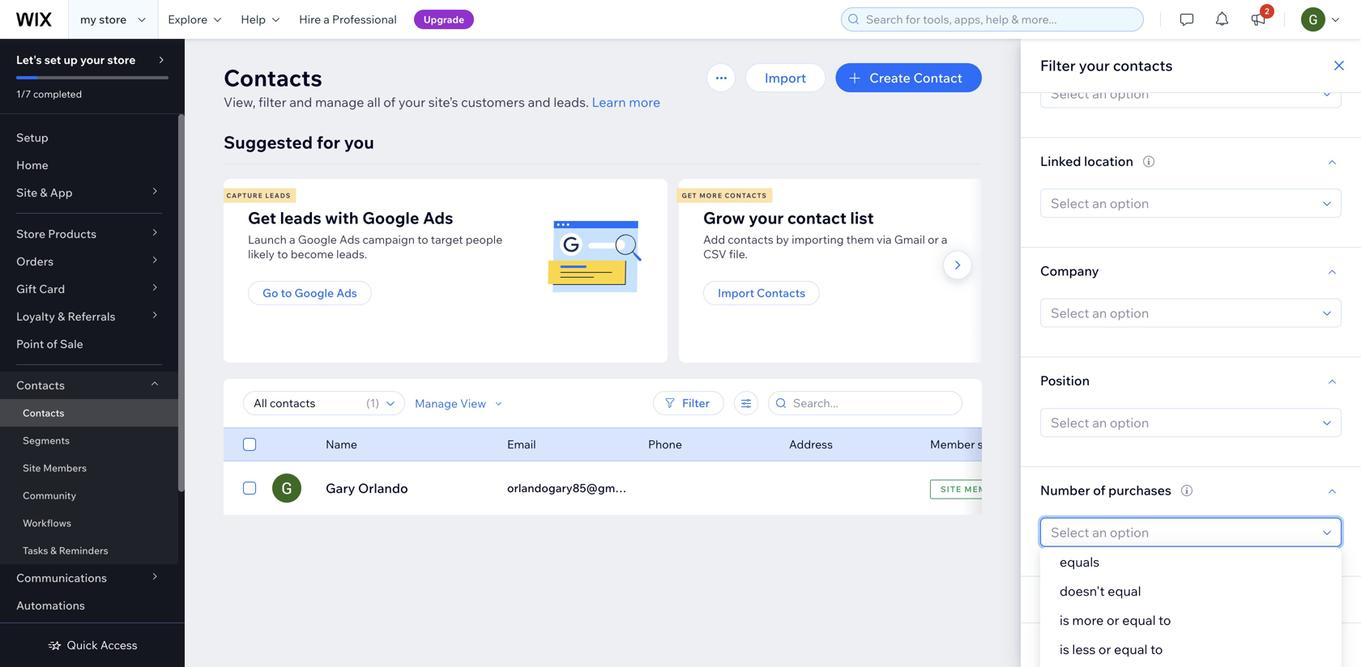 Task type: vqa. For each thing, say whether or not it's contained in the screenshot.
2nd the Select an option field from the top of the page
yes



Task type: describe. For each thing, give the bounding box(es) containing it.
site for site members
[[23, 462, 41, 475]]

go
[[263, 286, 278, 300]]

quick access button
[[47, 639, 138, 653]]

is more or equal to
[[1060, 613, 1172, 629]]

products
[[48, 227, 97, 241]]

upgrade
[[424, 13, 465, 26]]

0 vertical spatial contacts
[[1114, 56, 1173, 75]]

Search for tools, apps, help & more... field
[[862, 8, 1139, 31]]

)
[[376, 396, 379, 411]]

purchases
[[1109, 483, 1172, 499]]

gary
[[326, 481, 355, 497]]

store products
[[16, 227, 97, 241]]

get leads with google ads launch a google ads campaign to target people likely to become leads.
[[248, 208, 503, 261]]

0 vertical spatial ads
[[423, 208, 453, 228]]

2 and from the left
[[528, 94, 551, 110]]

your inside contacts view, filter and manage all of your site's customers and leads. learn more
[[399, 94, 426, 110]]

to left target
[[418, 233, 429, 247]]

filter your contacts
[[1041, 56, 1173, 75]]

contacts
[[725, 192, 767, 200]]

sale
[[60, 337, 83, 351]]

is less or equal to
[[1060, 642, 1164, 658]]

orders button
[[0, 248, 178, 276]]

home
[[16, 158, 48, 172]]

number
[[1041, 483, 1091, 499]]

2 button
[[1241, 0, 1277, 39]]

store
[[16, 227, 45, 241]]

leads. inside contacts view, filter and manage all of your site's customers and leads. learn more
[[554, 94, 589, 110]]

view,
[[224, 94, 256, 110]]

reminders
[[59, 545, 108, 557]]

by
[[776, 233, 790, 247]]

or for is less or equal to
[[1099, 642, 1112, 658]]

csv
[[704, 247, 727, 261]]

member status
[[931, 438, 1011, 452]]

spent
[[1124, 592, 1159, 609]]

ads inside button
[[337, 286, 357, 300]]

import for import
[[765, 70, 807, 86]]

automations link
[[0, 593, 178, 620]]

filter button
[[653, 392, 725, 416]]

linked location
[[1041, 153, 1134, 169]]

go to google ads button
[[248, 281, 372, 306]]

go to google ads
[[263, 286, 357, 300]]

my
[[80, 12, 97, 26]]

google inside button
[[295, 286, 334, 300]]

card
[[39, 282, 65, 296]]

sidebar element
[[0, 39, 185, 668]]

& for site
[[40, 186, 48, 200]]

linked
[[1041, 153, 1082, 169]]

no
[[1041, 639, 1057, 653]]

or inside grow your contact list add contacts by importing them via gmail or a csv file.
[[928, 233, 939, 247]]

get
[[248, 208, 276, 228]]

of for number of purchases
[[1094, 483, 1106, 499]]

equals
[[1060, 554, 1100, 571]]

4 select an option field from the top
[[1046, 409, 1319, 437]]

2
[[1265, 6, 1270, 16]]

site & app
[[16, 186, 73, 200]]

create contact button
[[836, 63, 982, 92]]

a inside get leads with google ads launch a google ads campaign to target people likely to become leads.
[[289, 233, 296, 247]]

to inside button
[[281, 286, 292, 300]]

( 1 )
[[367, 396, 379, 411]]

filter
[[259, 94, 287, 110]]

all
[[367, 94, 381, 110]]

total
[[1041, 592, 1071, 609]]

list
[[851, 208, 874, 228]]

is for is more or equal to
[[1060, 613, 1070, 629]]

people
[[466, 233, 503, 247]]

email
[[507, 438, 536, 452]]

site for site member
[[941, 485, 962, 495]]

learn more button
[[592, 92, 661, 112]]

leads
[[280, 208, 322, 228]]

via
[[877, 233, 892, 247]]

filter for filter your contacts
[[1041, 56, 1076, 75]]

(
[[367, 396, 370, 411]]

segments
[[23, 435, 70, 447]]

total amount spent
[[1041, 592, 1159, 609]]

contact
[[788, 208, 847, 228]]

to up 'is less or equal to'
[[1159, 613, 1172, 629]]

orlandogary85@gmail.com
[[507, 481, 653, 496]]

capture leads
[[227, 192, 291, 200]]

let's set up your store
[[16, 53, 136, 67]]

my store
[[80, 12, 127, 26]]

capture
[[227, 192, 263, 200]]

gift card
[[16, 282, 65, 296]]

Search... field
[[789, 392, 957, 415]]

site for site & app
[[16, 186, 37, 200]]

site's
[[429, 94, 458, 110]]

Unsaved view field
[[249, 392, 362, 415]]

gary orlando
[[326, 481, 408, 497]]

status
[[978, 438, 1011, 452]]

target
[[431, 233, 463, 247]]

for
[[317, 132, 341, 153]]

filters
[[1059, 639, 1091, 653]]

create
[[870, 70, 911, 86]]

tasks
[[23, 545, 48, 557]]

launch
[[248, 233, 287, 247]]

site & app button
[[0, 179, 178, 207]]

likely
[[248, 247, 275, 261]]

equal for more
[[1123, 613, 1156, 629]]

learn
[[592, 94, 626, 110]]

& for tasks
[[50, 545, 57, 557]]

community link
[[0, 482, 178, 510]]

gary orlando image
[[272, 474, 302, 503]]

setup link
[[0, 124, 178, 152]]

no filters applied
[[1041, 639, 1135, 653]]

doesn't equal
[[1060, 584, 1142, 600]]

3 select an option field from the top
[[1046, 300, 1319, 327]]

gmail
[[895, 233, 926, 247]]

location
[[1085, 153, 1134, 169]]



Task type: locate. For each thing, give the bounding box(es) containing it.
to down launch
[[277, 247, 288, 261]]

2 vertical spatial &
[[50, 545, 57, 557]]

members
[[43, 462, 87, 475]]

equal for less
[[1115, 642, 1148, 658]]

to
[[418, 233, 429, 247], [277, 247, 288, 261], [281, 286, 292, 300], [1159, 613, 1172, 629], [1151, 642, 1164, 658]]

site down home
[[16, 186, 37, 200]]

create contact
[[870, 70, 963, 86]]

1 horizontal spatial and
[[528, 94, 551, 110]]

help button
[[231, 0, 289, 39]]

more inside contacts view, filter and manage all of your site's customers and leads. learn more
[[629, 94, 661, 110]]

1 vertical spatial import
[[718, 286, 755, 300]]

loyalty & referrals button
[[0, 303, 178, 331]]

1 vertical spatial more
[[1073, 613, 1104, 629]]

0 vertical spatial member
[[931, 438, 976, 452]]

1 horizontal spatial import
[[765, 70, 807, 86]]

hire a professional
[[299, 12, 397, 26]]

import button
[[746, 63, 826, 92]]

setup
[[16, 131, 48, 145]]

customers
[[461, 94, 525, 110]]

list
[[221, 179, 1130, 363]]

professional
[[332, 12, 397, 26]]

0 vertical spatial store
[[99, 12, 127, 26]]

0 horizontal spatial import
[[718, 286, 755, 300]]

1 vertical spatial of
[[47, 337, 57, 351]]

1 vertical spatial google
[[298, 233, 337, 247]]

1 vertical spatial site
[[23, 462, 41, 475]]

and right customers
[[528, 94, 551, 110]]

store
[[99, 12, 127, 26], [107, 53, 136, 67]]

store down my store
[[107, 53, 136, 67]]

1/7 completed
[[16, 88, 82, 100]]

contacts inside dropdown button
[[16, 379, 65, 393]]

is down total
[[1060, 613, 1070, 629]]

less
[[1073, 642, 1096, 658]]

add
[[704, 233, 726, 247]]

a
[[324, 12, 330, 26], [289, 233, 296, 247], [942, 233, 948, 247]]

1
[[370, 396, 376, 411]]

0 vertical spatial import
[[765, 70, 807, 86]]

0 vertical spatial equal
[[1108, 584, 1142, 600]]

your inside grow your contact list add contacts by importing them via gmail or a csv file.
[[749, 208, 784, 228]]

site members
[[23, 462, 87, 475]]

0 horizontal spatial and
[[290, 94, 312, 110]]

hire
[[299, 12, 321, 26]]

site down segments
[[23, 462, 41, 475]]

1 and from the left
[[290, 94, 312, 110]]

contacts down point of sale
[[16, 379, 65, 393]]

loyalty
[[16, 310, 55, 324]]

point
[[16, 337, 44, 351]]

more inside list box
[[1073, 613, 1104, 629]]

workflows link
[[0, 510, 178, 537]]

applied
[[1094, 639, 1135, 653]]

contacts
[[1114, 56, 1173, 75], [728, 233, 774, 247]]

2 horizontal spatial &
[[58, 310, 65, 324]]

1 horizontal spatial contacts
[[1114, 56, 1173, 75]]

contacts inside button
[[757, 286, 806, 300]]

a right 'hire'
[[324, 12, 330, 26]]

number of purchases
[[1041, 483, 1172, 499]]

a inside "link"
[[324, 12, 330, 26]]

filter for filter
[[683, 396, 710, 411]]

upgrade button
[[414, 10, 474, 29]]

more
[[629, 94, 661, 110], [1073, 613, 1104, 629]]

0 horizontal spatial contacts
[[728, 233, 774, 247]]

ads down with
[[340, 233, 360, 247]]

0 vertical spatial &
[[40, 186, 48, 200]]

1/7
[[16, 88, 31, 100]]

0 vertical spatial google
[[363, 208, 419, 228]]

member
[[931, 438, 976, 452], [965, 485, 1006, 495]]

address
[[790, 438, 833, 452]]

quick access
[[67, 639, 138, 653]]

more right learn
[[629, 94, 661, 110]]

2 vertical spatial of
[[1094, 483, 1106, 499]]

store inside sidebar element
[[107, 53, 136, 67]]

ads up target
[[423, 208, 453, 228]]

equal up is more or equal to on the right of page
[[1108, 584, 1142, 600]]

2 horizontal spatial a
[[942, 233, 948, 247]]

Select an option field
[[1046, 80, 1319, 107], [1046, 190, 1319, 217], [1046, 300, 1319, 327], [1046, 409, 1319, 437], [1046, 519, 1319, 547]]

2 vertical spatial equal
[[1115, 642, 1148, 658]]

import contacts button
[[704, 281, 820, 306]]

campaign
[[363, 233, 415, 247]]

a right gmail
[[942, 233, 948, 247]]

name
[[326, 438, 357, 452]]

1 vertical spatial contacts
[[728, 233, 774, 247]]

1 horizontal spatial a
[[324, 12, 330, 26]]

1 horizontal spatial leads.
[[554, 94, 589, 110]]

1 horizontal spatial more
[[1073, 613, 1104, 629]]

& left app
[[40, 186, 48, 200]]

& inside dropdown button
[[40, 186, 48, 200]]

quick
[[67, 639, 98, 653]]

site members link
[[0, 455, 178, 482]]

1 vertical spatial filter
[[683, 396, 710, 411]]

1 vertical spatial member
[[965, 485, 1006, 495]]

google
[[363, 208, 419, 228], [298, 233, 337, 247], [295, 286, 334, 300]]

hire a professional link
[[289, 0, 407, 39]]

0 vertical spatial filter
[[1041, 56, 1076, 75]]

app
[[50, 186, 73, 200]]

2 horizontal spatial of
[[1094, 483, 1106, 499]]

1 is from the top
[[1060, 613, 1070, 629]]

equal down spent
[[1123, 613, 1156, 629]]

of right all
[[384, 94, 396, 110]]

import inside "button"
[[765, 70, 807, 86]]

a down leads
[[289, 233, 296, 247]]

2 vertical spatial google
[[295, 286, 334, 300]]

1 select an option field from the top
[[1046, 80, 1319, 107]]

access
[[100, 639, 138, 653]]

leads. down with
[[336, 247, 367, 261]]

site inside dropdown button
[[16, 186, 37, 200]]

suggested for you
[[224, 132, 374, 153]]

explore
[[168, 12, 208, 26]]

is right no at the bottom right of the page
[[1060, 642, 1070, 658]]

1 horizontal spatial filter
[[1041, 56, 1076, 75]]

list box
[[1041, 548, 1342, 668]]

member down status
[[965, 485, 1006, 495]]

leads. inside get leads with google ads launch a google ads campaign to target people likely to become leads.
[[336, 247, 367, 261]]

2 vertical spatial or
[[1099, 642, 1112, 658]]

0 horizontal spatial &
[[40, 186, 48, 200]]

1 vertical spatial leads.
[[336, 247, 367, 261]]

of for point of sale
[[47, 337, 57, 351]]

contacts down by
[[757, 286, 806, 300]]

1 vertical spatial is
[[1060, 642, 1070, 658]]

contacts up the filter
[[224, 64, 322, 92]]

1 vertical spatial equal
[[1123, 613, 1156, 629]]

let's
[[16, 53, 42, 67]]

loyalty & referrals
[[16, 310, 116, 324]]

set
[[44, 53, 61, 67]]

0 horizontal spatial leads.
[[336, 247, 367, 261]]

or down total amount spent
[[1107, 613, 1120, 629]]

tasks & reminders
[[23, 545, 108, 557]]

automations
[[16, 599, 85, 613]]

2 select an option field from the top
[[1046, 190, 1319, 217]]

to right go
[[281, 286, 292, 300]]

list box containing equals
[[1041, 548, 1342, 668]]

of inside contacts view, filter and manage all of your site's customers and leads. learn more
[[384, 94, 396, 110]]

1 horizontal spatial of
[[384, 94, 396, 110]]

1 vertical spatial store
[[107, 53, 136, 67]]

help
[[241, 12, 266, 26]]

a inside grow your contact list add contacts by importing them via gmail or a csv file.
[[942, 233, 948, 247]]

of right number
[[1094, 483, 1106, 499]]

list containing get leads with google ads
[[221, 179, 1130, 363]]

1 vertical spatial &
[[58, 310, 65, 324]]

&
[[40, 186, 48, 200], [58, 310, 65, 324], [50, 545, 57, 557]]

contact
[[914, 70, 963, 86]]

to right applied
[[1151, 642, 1164, 658]]

point of sale
[[16, 337, 83, 351]]

google down the become
[[295, 286, 334, 300]]

contacts inside contacts view, filter and manage all of your site's customers and leads. learn more
[[224, 64, 322, 92]]

manage
[[315, 94, 364, 110]]

0 horizontal spatial more
[[629, 94, 661, 110]]

2 vertical spatial site
[[941, 485, 962, 495]]

tasks & reminders link
[[0, 537, 178, 565]]

& for loyalty
[[58, 310, 65, 324]]

1 vertical spatial ads
[[340, 233, 360, 247]]

community
[[23, 490, 76, 502]]

your inside sidebar element
[[80, 53, 105, 67]]

import for import contacts
[[718, 286, 755, 300]]

amount
[[1074, 592, 1121, 609]]

of inside point of sale link
[[47, 337, 57, 351]]

get
[[682, 192, 698, 200]]

or for is more or equal to
[[1107, 613, 1120, 629]]

leads. left learn
[[554, 94, 589, 110]]

1 horizontal spatial &
[[50, 545, 57, 557]]

0 vertical spatial of
[[384, 94, 396, 110]]

0 vertical spatial or
[[928, 233, 939, 247]]

0 horizontal spatial filter
[[683, 396, 710, 411]]

of left sale
[[47, 337, 57, 351]]

0 vertical spatial leads.
[[554, 94, 589, 110]]

or right gmail
[[928, 233, 939, 247]]

import contacts
[[718, 286, 806, 300]]

contacts button
[[0, 372, 178, 400]]

you
[[344, 132, 374, 153]]

communications button
[[0, 565, 178, 593]]

site down member status
[[941, 485, 962, 495]]

position
[[1041, 373, 1090, 389]]

& inside popup button
[[58, 310, 65, 324]]

doesn't
[[1060, 584, 1105, 600]]

company
[[1041, 263, 1100, 279]]

google up campaign
[[363, 208, 419, 228]]

equal down is more or equal to on the right of page
[[1115, 642, 1148, 658]]

view
[[461, 397, 486, 411]]

home link
[[0, 152, 178, 179]]

or
[[928, 233, 939, 247], [1107, 613, 1120, 629], [1099, 642, 1112, 658]]

0 horizontal spatial of
[[47, 337, 57, 351]]

file.
[[729, 247, 748, 261]]

& right loyalty
[[58, 310, 65, 324]]

2 vertical spatial ads
[[337, 286, 357, 300]]

2 is from the top
[[1060, 642, 1070, 658]]

google up the become
[[298, 233, 337, 247]]

None checkbox
[[243, 435, 256, 455], [243, 479, 256, 499], [243, 435, 256, 455], [243, 479, 256, 499]]

0 vertical spatial more
[[629, 94, 661, 110]]

is for is less or equal to
[[1060, 642, 1070, 658]]

site member
[[941, 485, 1006, 495]]

filter inside filter button
[[683, 396, 710, 411]]

more down amount
[[1073, 613, 1104, 629]]

contacts up segments
[[23, 407, 64, 419]]

contacts
[[224, 64, 322, 92], [757, 286, 806, 300], [16, 379, 65, 393], [23, 407, 64, 419]]

or right less on the bottom
[[1099, 642, 1112, 658]]

site
[[16, 186, 37, 200], [23, 462, 41, 475], [941, 485, 962, 495]]

store right my
[[99, 12, 127, 26]]

contacts inside grow your contact list add contacts by importing them via gmail or a csv file.
[[728, 233, 774, 247]]

0 vertical spatial site
[[16, 186, 37, 200]]

and right the filter
[[290, 94, 312, 110]]

0 horizontal spatial a
[[289, 233, 296, 247]]

segments link
[[0, 427, 178, 455]]

import
[[765, 70, 807, 86], [718, 286, 755, 300]]

import inside button
[[718, 286, 755, 300]]

5 select an option field from the top
[[1046, 519, 1319, 547]]

ads down get leads with google ads launch a google ads campaign to target people likely to become leads.
[[337, 286, 357, 300]]

member left status
[[931, 438, 976, 452]]

0 vertical spatial is
[[1060, 613, 1070, 629]]

1 vertical spatial or
[[1107, 613, 1120, 629]]

& right tasks
[[50, 545, 57, 557]]



